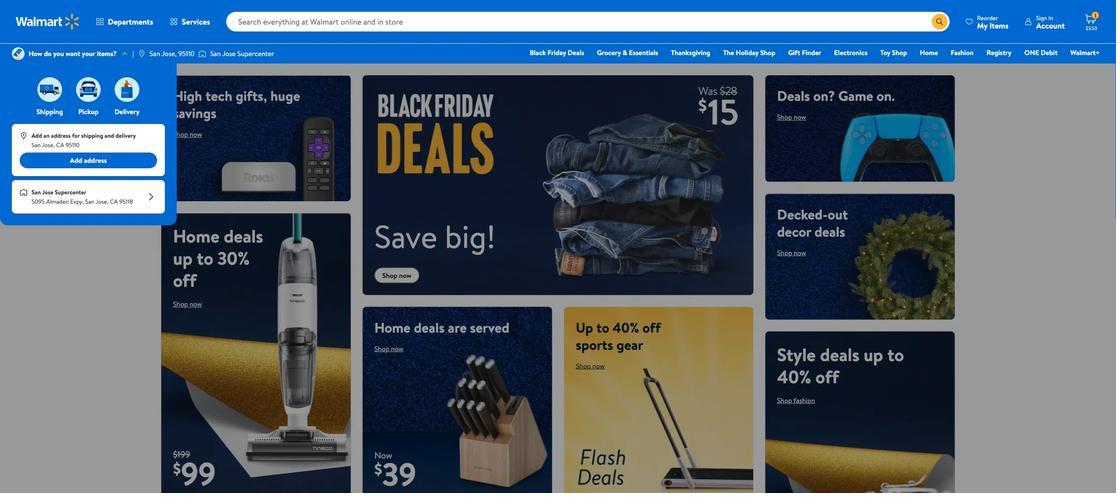 Task type: vqa. For each thing, say whether or not it's contained in the screenshot.
bottommost Get
no



Task type: locate. For each thing, give the bounding box(es) containing it.
add inside add an address for shipping and delivery san jose, ca 95110
[[32, 132, 42, 140]]

big!
[[445, 214, 496, 258]]

95110
[[178, 49, 195, 58], [66, 141, 80, 149]]

2 horizontal spatial  image
[[198, 49, 206, 59]]

0 horizontal spatial address
[[51, 132, 71, 140]]

supercenter up expy,
[[55, 188, 86, 197]]

shop
[[760, 48, 775, 57], [892, 48, 907, 57], [777, 112, 792, 122], [173, 129, 188, 139], [777, 248, 792, 258], [382, 271, 397, 280], [173, 299, 188, 309], [374, 344, 389, 354], [576, 361, 591, 371], [777, 396, 792, 405]]

my
[[977, 20, 988, 31]]

0 vertical spatial off
[[173, 268, 197, 293]]

shipping
[[36, 107, 63, 116]]

almaden
[[46, 197, 69, 206]]

address inside add an address for shipping and delivery san jose, ca 95110
[[51, 132, 71, 140]]

0 horizontal spatial up
[[173, 246, 193, 271]]

95110 down services popup button
[[178, 49, 195, 58]]

shop fashion link
[[777, 396, 815, 405]]

jose, right | on the left of page
[[162, 49, 177, 58]]

toy shop link
[[876, 47, 912, 58]]

san up "5095"
[[32, 188, 41, 197]]

san right | on the left of page
[[150, 49, 160, 58]]

gift
[[788, 48, 800, 57]]

huge
[[270, 86, 300, 105]]

2 vertical spatial home
[[374, 318, 411, 337]]

shop now link
[[777, 112, 806, 122], [173, 129, 202, 139], [777, 248, 806, 258], [374, 268, 419, 283], [173, 299, 202, 309], [374, 344, 403, 354], [576, 361, 605, 371]]

0 vertical spatial add
[[32, 132, 42, 140]]

0 vertical spatial supercenter
[[237, 49, 274, 58]]

2 vertical spatial to
[[888, 342, 904, 367]]

deals left on?
[[777, 86, 810, 105]]

40% inside up to 40% off sports gear
[[613, 318, 639, 337]]

supercenter for san jose supercenter 5095 almaden expy, san jose, ca 95118
[[55, 188, 86, 197]]

1 vertical spatial deals
[[777, 86, 810, 105]]

0 horizontal spatial 40%
[[613, 318, 639, 337]]

40% right up
[[613, 318, 639, 337]]

2 horizontal spatial jose,
[[162, 49, 177, 58]]

deals inside style deals up to 40% off
[[820, 342, 860, 367]]

2 vertical spatial off
[[816, 364, 839, 389]]

1 vertical spatial ca
[[110, 197, 118, 206]]

now inside "link"
[[399, 271, 412, 280]]

jose up "5095"
[[42, 188, 53, 197]]

1 horizontal spatial $
[[374, 458, 382, 480]]

off inside style deals up to 40% off
[[816, 364, 839, 389]]

0 horizontal spatial jose
[[42, 188, 53, 197]]

one
[[1025, 48, 1039, 57]]

up
[[173, 246, 193, 271], [864, 342, 883, 367]]

1 horizontal spatial 95110
[[178, 49, 195, 58]]

now for home deals up to 30% off
[[190, 299, 202, 309]]

san jose supercenter 5095 almaden expy, san jose, ca 95118
[[32, 188, 133, 206]]

up for style deals up to 40% off
[[864, 342, 883, 367]]

shop now for home deals are served
[[374, 344, 403, 354]]

address inside button
[[84, 156, 107, 165]]

up inside "home deals up to 30% off"
[[173, 246, 193, 271]]

decked-out decor deals
[[777, 205, 848, 241]]

jose, down "an" at left
[[42, 141, 55, 149]]

0 vertical spatial address
[[51, 132, 71, 140]]

0 horizontal spatial add
[[32, 132, 42, 140]]

up
[[576, 318, 593, 337]]

shop now inside "link"
[[382, 271, 412, 280]]

ca inside san jose supercenter 5095 almaden expy, san jose, ca 95118
[[110, 197, 118, 206]]

1 horizontal spatial 40%
[[777, 364, 811, 389]]

jose for san jose supercenter 5095 almaden expy, san jose, ca 95118
[[42, 188, 53, 197]]

1 vertical spatial address
[[84, 156, 107, 165]]

 image for delivery
[[115, 77, 139, 102]]

up for home deals up to 30% off
[[173, 246, 193, 271]]

 image for pickup
[[76, 77, 101, 102]]

1 horizontal spatial ca
[[110, 197, 118, 206]]

now for home deals are served
[[391, 344, 403, 354]]

1 vertical spatial supercenter
[[55, 188, 86, 197]]

0 vertical spatial 40%
[[613, 318, 639, 337]]

0 horizontal spatial to
[[197, 246, 213, 271]]

shop now for home deals up to 30% off
[[173, 299, 202, 309]]

0 horizontal spatial 95110
[[66, 141, 80, 149]]

95110 inside add an address for shipping and delivery san jose, ca 95110
[[66, 141, 80, 149]]

delivery button
[[113, 75, 141, 116]]

san down shipping
[[32, 141, 41, 149]]

deals inside "home deals up to 30% off"
[[224, 224, 263, 248]]

1 vertical spatial jose
[[42, 188, 53, 197]]

high
[[173, 86, 202, 105]]

shop fashion
[[777, 396, 815, 405]]

now dollar 39 null group
[[363, 449, 416, 493]]

san down services popup button
[[210, 49, 221, 58]]

1 horizontal spatial jose
[[222, 49, 236, 58]]

reorder my items
[[977, 14, 1009, 31]]

40% up shop fashion
[[777, 364, 811, 389]]

2 vertical spatial jose,
[[96, 197, 108, 206]]

1 vertical spatial 95110
[[66, 141, 80, 149]]

jose,
[[162, 49, 177, 58], [42, 141, 55, 149], [96, 197, 108, 206]]

0 vertical spatial to
[[197, 246, 213, 271]]

 image
[[37, 77, 62, 102], [76, 77, 101, 102], [115, 77, 139, 102], [20, 132, 28, 140], [20, 189, 28, 197]]

1
[[1095, 11, 1097, 20]]

shop now for deals on? game on.
[[777, 112, 806, 122]]

delivery
[[115, 132, 136, 140]]

up inside style deals up to 40% off
[[864, 342, 883, 367]]

ca up add address button
[[56, 141, 64, 149]]

now for save big!
[[399, 271, 412, 280]]

1 horizontal spatial address
[[84, 156, 107, 165]]

search icon image
[[936, 18, 944, 26]]

departments button
[[88, 10, 162, 33]]

supercenter
[[237, 49, 274, 58], [55, 188, 86, 197]]

1 vertical spatial add
[[70, 156, 82, 165]]

grocery
[[597, 48, 621, 57]]

san
[[150, 49, 160, 58], [210, 49, 221, 58], [32, 141, 41, 149], [32, 188, 41, 197], [85, 197, 94, 206]]

home for home
[[920, 48, 938, 57]]

fashion
[[951, 48, 974, 57]]

1 vertical spatial jose,
[[42, 141, 55, 149]]

essentials
[[629, 48, 658, 57]]

jose, left 95118
[[96, 197, 108, 206]]

1 vertical spatial up
[[864, 342, 883, 367]]

game
[[839, 86, 873, 105]]

 image right | on the left of page
[[138, 50, 146, 58]]

1 horizontal spatial home
[[374, 318, 411, 337]]

off inside up to 40% off sports gear
[[643, 318, 661, 337]]

0 horizontal spatial $
[[173, 458, 181, 479]]

2 horizontal spatial off
[[816, 364, 839, 389]]

ca left 95118
[[110, 197, 118, 206]]

debit
[[1041, 48, 1058, 57]]

0 horizontal spatial off
[[173, 268, 197, 293]]

jose, inside add an address for shipping and delivery san jose, ca 95110
[[42, 141, 55, 149]]

1 horizontal spatial jose,
[[96, 197, 108, 206]]

jose
[[222, 49, 236, 58], [42, 188, 53, 197]]

was dollar $199, now dollar 99 group
[[161, 448, 216, 493]]

0 vertical spatial ca
[[56, 141, 64, 149]]

departments
[[108, 16, 153, 27]]

1 horizontal spatial to
[[597, 318, 609, 337]]

0 vertical spatial jose,
[[162, 49, 177, 58]]

shop now link for high tech gifts, huge savings
[[173, 129, 202, 139]]

shop now for up to 40% off sports gear
[[576, 361, 605, 371]]

deals for style deals up to 40% off
[[820, 342, 860, 367]]

to
[[197, 246, 213, 271], [597, 318, 609, 337], [888, 342, 904, 367]]

home inside "home deals up to 30% off"
[[173, 224, 220, 248]]

ca
[[56, 141, 64, 149], [110, 197, 118, 206]]

jose inside san jose supercenter 5095 almaden expy, san jose, ca 95118
[[42, 188, 53, 197]]

served
[[470, 318, 510, 337]]

add left "an" at left
[[32, 132, 42, 140]]

expy,
[[70, 197, 84, 206]]

add address button
[[20, 153, 157, 168]]

1 horizontal spatial  image
[[138, 50, 146, 58]]

0 horizontal spatial ca
[[56, 141, 64, 149]]

0 horizontal spatial  image
[[12, 47, 25, 60]]

add down add an address for shipping and delivery san jose, ca 95110 at the left top of the page
[[70, 156, 82, 165]]

home for home deals up to 30% off
[[173, 224, 220, 248]]

&
[[623, 48, 627, 57]]

to inside "home deals up to 30% off"
[[197, 246, 213, 271]]

tech
[[206, 86, 232, 105]]

address down add an address for shipping and delivery san jose, ca 95110 at the left top of the page
[[84, 156, 107, 165]]

1 horizontal spatial add
[[70, 156, 82, 165]]

 image right san jose, 95110
[[198, 49, 206, 59]]

off inside "home deals up to 30% off"
[[173, 268, 197, 293]]

san right expy,
[[85, 197, 94, 206]]

$ inside group
[[173, 458, 181, 479]]

deals
[[815, 222, 845, 241], [224, 224, 263, 248], [414, 318, 445, 337], [820, 342, 860, 367]]

0 vertical spatial jose
[[222, 49, 236, 58]]

shop now
[[777, 112, 806, 122], [173, 129, 202, 139], [777, 248, 806, 258], [382, 271, 412, 280], [173, 299, 202, 309], [374, 344, 403, 354], [576, 361, 605, 371]]

 image inside the shipping button
[[37, 77, 62, 102]]

0 horizontal spatial supercenter
[[55, 188, 86, 197]]

0 vertical spatial deals
[[568, 48, 584, 57]]

0 vertical spatial up
[[173, 246, 193, 271]]

1 horizontal spatial supercenter
[[237, 49, 274, 58]]

to inside up to 40% off sports gear
[[597, 318, 609, 337]]

shop now link for decked-out decor deals
[[777, 248, 806, 258]]

1 horizontal spatial deals
[[777, 86, 810, 105]]

 image for shipping
[[37, 77, 62, 102]]

do
[[44, 49, 52, 58]]

add address
[[70, 156, 107, 165]]

in
[[1049, 14, 1053, 22]]

0 horizontal spatial home
[[173, 224, 220, 248]]

holiday
[[736, 48, 759, 57]]

 image inside the pickup button
[[76, 77, 101, 102]]

jose, inside san jose supercenter 5095 almaden expy, san jose, ca 95118
[[96, 197, 108, 206]]

off
[[173, 268, 197, 293], [643, 318, 661, 337], [816, 364, 839, 389]]

$ for home deals up to 30% off
[[173, 458, 181, 479]]

shop now link for home deals are served
[[374, 344, 403, 354]]

2 horizontal spatial home
[[920, 48, 938, 57]]

$ inside now dollar 39 null group
[[374, 458, 382, 480]]

0 horizontal spatial jose,
[[42, 141, 55, 149]]

1 vertical spatial home
[[173, 224, 220, 248]]

1 horizontal spatial off
[[643, 318, 661, 337]]

95110 down the for
[[66, 141, 80, 149]]

 image inside delivery button
[[115, 77, 139, 102]]

add
[[32, 132, 42, 140], [70, 156, 82, 165]]

supercenter up gifts,
[[237, 49, 274, 58]]

1 horizontal spatial up
[[864, 342, 883, 367]]

deals right friday
[[568, 48, 584, 57]]

services
[[182, 16, 210, 27]]

address right "an" at left
[[51, 132, 71, 140]]

style
[[777, 342, 816, 367]]

shipping
[[81, 132, 103, 140]]

add inside button
[[70, 156, 82, 165]]

are
[[448, 318, 467, 337]]

2 horizontal spatial to
[[888, 342, 904, 367]]

 image
[[12, 47, 25, 60], [198, 49, 206, 59], [138, 50, 146, 58]]

0 vertical spatial 95110
[[178, 49, 195, 58]]

 image left how
[[12, 47, 25, 60]]

1 vertical spatial to
[[597, 318, 609, 337]]

now
[[794, 112, 806, 122], [190, 129, 202, 139], [794, 248, 806, 258], [399, 271, 412, 280], [190, 299, 202, 309], [391, 344, 403, 354], [592, 361, 605, 371]]

now for high tech gifts, huge savings
[[190, 129, 202, 139]]

off for style deals up to 40% off
[[816, 364, 839, 389]]

shop for style deals up to 40% off
[[777, 396, 792, 405]]

jose up tech
[[222, 49, 236, 58]]

walmart image
[[16, 14, 80, 30]]

1 vertical spatial 40%
[[777, 364, 811, 389]]

1 vertical spatial off
[[643, 318, 661, 337]]

0 vertical spatial home
[[920, 48, 938, 57]]

40% inside style deals up to 40% off
[[777, 364, 811, 389]]

to inside style deals up to 40% off
[[888, 342, 904, 367]]

save big!
[[374, 214, 496, 258]]

electronics
[[834, 48, 868, 57]]

san for san jose, 95110
[[150, 49, 160, 58]]

supercenter inside san jose supercenter 5095 almaden expy, san jose, ca 95118
[[55, 188, 86, 197]]

pickup
[[78, 107, 99, 116]]

for
[[72, 132, 80, 140]]

now for up to 40% off sports gear
[[592, 361, 605, 371]]

shop now for save big!
[[382, 271, 412, 280]]



Task type: describe. For each thing, give the bounding box(es) containing it.
how do you want your items?
[[29, 49, 117, 58]]

the holiday shop
[[723, 48, 775, 57]]

items
[[990, 20, 1009, 31]]

shop for home deals up to 30% off
[[173, 299, 188, 309]]

 image for how do you want your items?
[[12, 47, 25, 60]]

an
[[43, 132, 50, 140]]

savings
[[173, 103, 217, 123]]

san jose supercenter
[[210, 49, 274, 58]]

shop now for high tech gifts, huge savings
[[173, 129, 202, 139]]

grocery & essentials
[[597, 48, 658, 57]]

home deals up to 30% off
[[173, 224, 263, 293]]

registry link
[[982, 47, 1016, 58]]

thanksgiving link
[[667, 47, 715, 58]]

one debit link
[[1020, 47, 1062, 58]]

thanksgiving
[[671, 48, 711, 57]]

95118
[[119, 197, 133, 206]]

shop for high tech gifts, huge savings
[[173, 129, 188, 139]]

shop now link for home deals up to 30% off
[[173, 299, 202, 309]]

finder
[[802, 48, 821, 57]]

shop for up to 40% off sports gear
[[576, 361, 591, 371]]

fashion
[[794, 396, 815, 405]]

shop for home deals are served
[[374, 344, 389, 354]]

sports
[[576, 335, 613, 354]]

now
[[374, 449, 392, 462]]

now for deals on? game on.
[[794, 112, 806, 122]]

shop now link for deals on? game on.
[[777, 112, 806, 122]]

high tech gifts, huge savings
[[173, 86, 300, 123]]

delivery
[[115, 107, 140, 116]]

home link
[[916, 47, 943, 58]]

save
[[374, 214, 437, 258]]

up to 40% off sports gear
[[576, 318, 661, 354]]

toy
[[880, 48, 890, 57]]

off for home deals up to 30% off
[[173, 268, 197, 293]]

5095
[[32, 197, 45, 206]]

services button
[[162, 10, 218, 33]]

home for home deals are served
[[374, 318, 411, 337]]

sign
[[1036, 14, 1047, 22]]

add for add an address for shipping and delivery san jose, ca 95110
[[32, 132, 42, 140]]

gift finder link
[[784, 47, 826, 58]]

$ for home deals are served
[[374, 458, 382, 480]]

ca inside add an address for shipping and delivery san jose, ca 95110
[[56, 141, 64, 149]]

shop for save big!
[[382, 271, 397, 280]]

how
[[29, 49, 42, 58]]

walmart+ link
[[1066, 47, 1104, 58]]

one debit
[[1025, 48, 1058, 57]]

reorder
[[977, 14, 998, 22]]

items?
[[97, 49, 117, 58]]

your
[[82, 49, 95, 58]]

want
[[66, 49, 80, 58]]

gifts,
[[236, 86, 267, 105]]

30%
[[218, 246, 250, 271]]

pickup button
[[74, 75, 103, 116]]

Search search field
[[226, 12, 950, 32]]

shop for decked-out decor deals
[[777, 248, 792, 258]]

shop for deals on? game on.
[[777, 112, 792, 122]]

account
[[1036, 20, 1065, 31]]

gear
[[617, 335, 643, 354]]

sign in account
[[1036, 14, 1065, 31]]

add for add address
[[70, 156, 82, 165]]

 image for san jose, 95110
[[138, 50, 146, 58]]

0 horizontal spatial deals
[[568, 48, 584, 57]]

on.
[[877, 86, 895, 105]]

home deals are served
[[374, 318, 510, 337]]

grocery & essentials link
[[593, 47, 663, 58]]

to for home
[[197, 246, 213, 271]]

deals for home deals are served
[[414, 318, 445, 337]]

shop now for decked-out decor deals
[[777, 248, 806, 258]]

san jose, 95110
[[150, 49, 195, 58]]

now for decked-out decor deals
[[794, 248, 806, 258]]

electronics link
[[830, 47, 872, 58]]

fashion link
[[947, 47, 978, 58]]

san for san jose supercenter 5095 almaden expy, san jose, ca 95118
[[32, 188, 41, 197]]

$199
[[173, 448, 190, 461]]

the
[[723, 48, 734, 57]]

decked-
[[777, 205, 828, 224]]

the holiday shop link
[[719, 47, 780, 58]]

friday
[[548, 48, 566, 57]]

walmart+
[[1071, 48, 1100, 57]]

registry
[[987, 48, 1012, 57]]

black friday deals
[[530, 48, 584, 57]]

 image for san jose supercenter
[[198, 49, 206, 59]]

style deals up to 40% off
[[777, 342, 904, 389]]

deals on? game on.
[[777, 86, 895, 105]]

shipping button
[[35, 75, 64, 116]]

deals for home deals up to 30% off
[[224, 224, 263, 248]]

black friday deals link
[[525, 47, 589, 58]]

supercenter for san jose supercenter
[[237, 49, 274, 58]]

on?
[[813, 86, 835, 105]]

Walmart Site-Wide search field
[[226, 12, 950, 32]]

gift finder
[[788, 48, 821, 57]]

and
[[105, 132, 114, 140]]

add an address for shipping and delivery san jose, ca 95110
[[32, 132, 136, 149]]

toy shop
[[880, 48, 907, 57]]

deals inside decked-out decor deals
[[815, 222, 845, 241]]

san inside add an address for shipping and delivery san jose, ca 95110
[[32, 141, 41, 149]]

you
[[53, 49, 64, 58]]

san for san jose supercenter
[[210, 49, 221, 58]]

black
[[530, 48, 546, 57]]

jose for san jose supercenter
[[222, 49, 236, 58]]

shop now link for up to 40% off sports gear
[[576, 361, 605, 371]]

shop now link for save big!
[[374, 268, 419, 283]]

to for style
[[888, 342, 904, 367]]

|
[[132, 49, 134, 58]]



